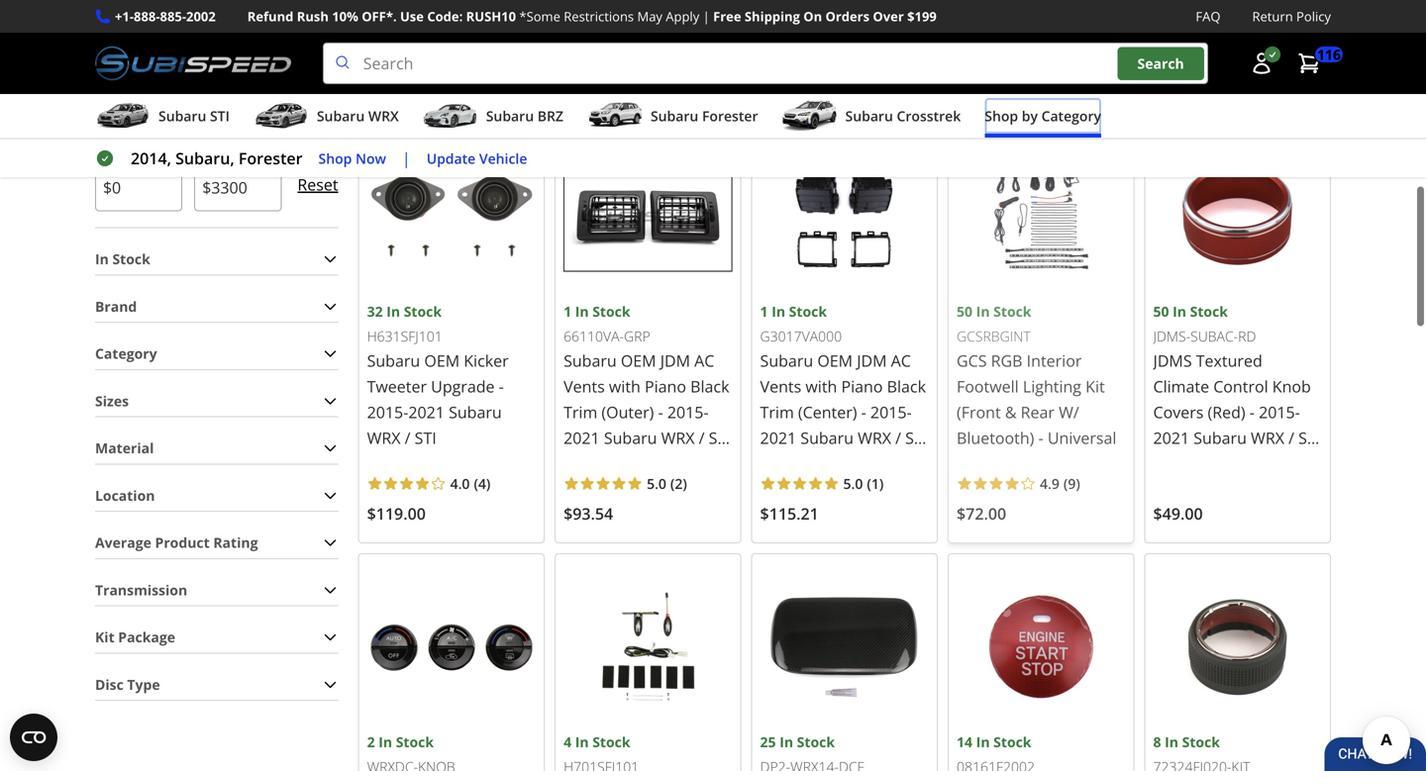 Task type: locate. For each thing, give the bounding box(es) containing it.
1 piano from the left
[[841, 376, 883, 397]]

2015-
[[367, 401, 408, 423], [870, 401, 912, 423], [667, 401, 709, 423], [1259, 401, 1300, 423]]

10%
[[332, 7, 358, 25]]

jdm inside the 1 in stock g3017va000 subaru oem jdm ac vents with piano black trim (center) - 2015- 2021 subaru wrx / sti / 2014-2018 forester
[[857, 350, 887, 371]]

include all universal products
[[631, 87, 830, 106]]

50 in stock jdms-subac-rd jdms textured climate control knob covers (red) - 2015- 2021 subaru wrx / sti / 2014-2018 forester / 2016-2021 crosstrek
[[1153, 302, 1320, 500]]

1 horizontal spatial kit
[[1086, 376, 1105, 397]]

a subaru forester thumbnail image image
[[587, 101, 643, 131]]

2 trim from the left
[[564, 401, 597, 423]]

tweeter
[[367, 376, 427, 397]]

subaru left brz
[[486, 107, 534, 125]]

subaru,
[[175, 148, 234, 169]]

interior
[[1027, 350, 1082, 371]]

stock inside 50 in stock jdms-subac-rd jdms textured climate control knob covers (red) - 2015- 2021 subaru wrx / sti / 2014-2018 forester / 2016-2021 crosstrek
[[1190, 302, 1228, 321]]

0 vertical spatial 2
[[675, 474, 683, 493]]

minimum slider
[[95, 112, 115, 132]]

4 ( from the left
[[1064, 474, 1068, 493]]

in for 1 in stock 66110va-grp subaru oem jdm ac vents with piano black trim (outer) - 2015- 2021 subaru wrx / sti / 2014-2018 forester
[[575, 302, 589, 321]]

2 2014- from the left
[[574, 453, 615, 474]]

0 horizontal spatial with
[[609, 376, 641, 397]]

olm s-line dry carbon fiber console hood cover - 2015-2017 subaru wrx / sti / 2014-2015 forester / 2013-2014 crosstrek / 2012-2014 impreza image
[[760, 563, 929, 731]]

subaru sti button
[[95, 98, 230, 138]]

2014- up 2016- on the bottom of the page
[[1163, 453, 1205, 474]]

1 5.0 from the left
[[647, 474, 666, 493]]

)
[[486, 474, 491, 493], [683, 474, 687, 493], [879, 474, 884, 493], [1076, 474, 1080, 493]]

1 vertical spatial 4
[[564, 733, 572, 752]]

2 2018 from the left
[[615, 453, 651, 474]]

- right (red)
[[1250, 401, 1255, 423]]

0 horizontal spatial black
[[690, 376, 729, 397]]

/
[[405, 427, 411, 448], [895, 427, 901, 448], [699, 427, 705, 448], [1289, 427, 1294, 448], [760, 453, 766, 474], [564, 453, 569, 474], [1153, 453, 1159, 474], [1311, 453, 1317, 474]]

use
[[400, 7, 424, 25]]

min
[[95, 143, 121, 162]]

vents up (center)
[[760, 376, 801, 397]]

0 horizontal spatial 1
[[564, 302, 572, 321]]

with inside the 1 in stock g3017va000 subaru oem jdm ac vents with piano black trim (center) - 2015- 2021 subaru wrx / sti / 2014-2018 forester
[[806, 376, 837, 397]]

in for 25 in stock
[[780, 733, 793, 752]]

max
[[194, 143, 223, 162]]

0 vertical spatial universal
[[704, 87, 767, 106]]

in inside 32 in stock h631sfj101 subaru oem kicker tweeter upgrade - 2015-2021 subaru wrx / sti
[[386, 302, 400, 321]]

2015- inside 50 in stock jdms-subac-rd jdms textured climate control knob covers (red) - 2015- 2021 subaru wrx / sti / 2014-2018 forester / 2016-2021 crosstrek
[[1259, 401, 1300, 423]]

subaru brz button
[[423, 98, 563, 138]]

- right (center)
[[861, 401, 866, 423]]

1 inside the 1 in stock g3017va000 subaru oem jdm ac vents with piano black trim (center) - 2015- 2021 subaru wrx / sti / 2014-2018 forester
[[760, 302, 768, 321]]

| right now
[[402, 148, 411, 169]]

subaru right a subaru crosstrek thumbnail image
[[845, 107, 893, 125]]

0 horizontal spatial crosstrek
[[897, 107, 961, 125]]

a subaru crosstrek thumbnail image image
[[782, 101, 837, 131]]

subaru down (red)
[[1194, 427, 1247, 448]]

category
[[1041, 107, 1101, 125]]

oem up upgrade
[[424, 350, 460, 371]]

( for subaru oem jdm ac vents with piano black trim (center) - 2015- 2021 subaru wrx / sti / 2014-2018 forester
[[867, 474, 871, 493]]

116 button
[[1288, 44, 1343, 83]]

2021 down covers
[[1153, 427, 1190, 448]]

sti inside 50 in stock jdms-subac-rd jdms textured climate control knob covers (red) - 2015- 2021 subaru wrx / sti / 2014-2018 forester / 2016-2021 crosstrek
[[1299, 427, 1320, 448]]

0 horizontal spatial 2018
[[615, 453, 651, 474]]

3 2018 from the left
[[1205, 453, 1241, 474]]

shop by category
[[985, 107, 1101, 125]]

0 horizontal spatial 5.0
[[647, 474, 666, 493]]

0 horizontal spatial 2
[[367, 733, 375, 752]]

116
[[1317, 45, 1341, 64]]

piano up (center)
[[841, 376, 883, 397]]

2015- down tweeter
[[367, 401, 408, 423]]

1 horizontal spatial ac
[[891, 350, 911, 371]]

2015- right (outer)
[[667, 401, 709, 423]]

1 jdm from the left
[[857, 350, 887, 371]]

1 horizontal spatial piano
[[841, 376, 883, 397]]

return
[[1252, 7, 1293, 25]]

0 horizontal spatial trim
[[564, 401, 597, 423]]

subaru oem jdm ac vents with piano black trim (outer) - 2015-2021 subaru wrx / sti / 2014-2018 forester image
[[564, 131, 732, 300]]

1 horizontal spatial oem
[[621, 350, 656, 371]]

| left the free
[[703, 7, 710, 25]]

subaru down (center)
[[801, 427, 854, 448]]

0 horizontal spatial 4
[[478, 474, 486, 493]]

kit left the package
[[95, 628, 115, 647]]

1 for subaru oem jdm ac vents with piano black trim (center) - 2015- 2021 subaru wrx / sti / 2014-2018 forester
[[760, 302, 768, 321]]

maximum slider
[[319, 112, 338, 132]]

universal up subaru forester
[[704, 87, 767, 106]]

in inside dropdown button
[[95, 250, 109, 269]]

- down the rear
[[1038, 427, 1044, 448]]

0 horizontal spatial 50
[[957, 302, 973, 321]]

2021 down tweeter
[[408, 401, 445, 423]]

1 horizontal spatial 1
[[760, 302, 768, 321]]

2014- up $93.54
[[574, 453, 615, 474]]

black inside the 1 in stock g3017va000 subaru oem jdm ac vents with piano black trim (center) - 2015- 2021 subaru wrx / sti / 2014-2018 forester
[[887, 376, 926, 397]]

forester inside 50 in stock jdms-subac-rd jdms textured climate control knob covers (red) - 2015- 2021 subaru wrx / sti / 2014-2018 forester / 2016-2021 crosstrek
[[1245, 453, 1307, 474]]

1 horizontal spatial |
[[703, 7, 710, 25]]

stock for 50 in stock jdms-subac-rd jdms textured climate control knob covers (red) - 2015- 2021 subaru wrx / sti / 2014-2018 forester / 2016-2021 crosstrek
[[1190, 302, 1228, 321]]

50 for gcs
[[957, 302, 973, 321]]

subispeed logo image
[[95, 43, 291, 84]]

upgrade
[[431, 376, 495, 397]]

orders
[[826, 7, 870, 25]]

transmission
[[95, 581, 187, 600]]

kit
[[1086, 376, 1105, 397], [95, 628, 115, 647]]

stock inside 50 in stock gcsrbgint gcs rgb interior footwell lighting kit (front & rear w/ bluetooth) - universal
[[994, 302, 1031, 321]]

2 horizontal spatial 2018
[[1205, 453, 1241, 474]]

0 horizontal spatial shop
[[318, 149, 352, 168]]

50 inside 50 in stock gcsrbgint gcs rgb interior footwell lighting kit (front & rear w/ bluetooth) - universal
[[957, 302, 973, 321]]

stock inside the 1 in stock g3017va000 subaru oem jdm ac vents with piano black trim (center) - 2015- 2021 subaru wrx / sti / 2014-2018 forester
[[789, 302, 827, 321]]

1 with from the left
[[806, 376, 837, 397]]

2 ac from the left
[[694, 350, 714, 371]]

3 2015- from the left
[[667, 401, 709, 423]]

2018 down (outer)
[[615, 453, 651, 474]]

1 trim from the left
[[760, 401, 794, 423]]

vents inside the 1 in stock g3017va000 subaru oem jdm ac vents with piano black trim (center) - 2015- 2021 subaru wrx / sti / 2014-2018 forester
[[760, 376, 801, 397]]

product
[[155, 533, 210, 552]]

sizes
[[95, 392, 129, 410]]

2 oem from the left
[[817, 350, 853, 371]]

in for 50 in stock jdms-subac-rd jdms textured climate control knob covers (red) - 2015- 2021 subaru wrx / sti / 2014-2018 forester / 2016-2021 crosstrek
[[1173, 302, 1187, 321]]

lighting
[[1023, 376, 1082, 397]]

+1-888-885-2002 link
[[115, 6, 216, 27]]

refund
[[247, 7, 294, 25]]

50 for subac-
[[1153, 302, 1169, 321]]

wrx down knob at right
[[1251, 427, 1284, 448]]

2 50 from the left
[[1153, 302, 1169, 321]]

4 ) from the left
[[1076, 474, 1080, 493]]

ac inside 1 in stock 66110va-grp subaru oem jdm ac vents with piano black trim (outer) - 2015- 2021 subaru wrx / sti / 2014-2018 forester
[[694, 350, 714, 371]]

trim inside the 1 in stock g3017va000 subaru oem jdm ac vents with piano black trim (center) - 2015- 2021 subaru wrx / sti / 2014-2018 forester
[[760, 401, 794, 423]]

1 ) from the left
[[486, 474, 491, 493]]

shop inside dropdown button
[[985, 107, 1018, 125]]

stock for 25 in stock
[[797, 733, 835, 752]]

0 horizontal spatial ac
[[694, 350, 714, 371]]

sti
[[210, 107, 230, 125], [415, 427, 436, 448], [905, 427, 927, 448], [709, 427, 731, 448], [1299, 427, 1320, 448]]

2 with from the left
[[609, 376, 641, 397]]

shop left by
[[985, 107, 1018, 125]]

0 horizontal spatial universal
[[704, 87, 767, 106]]

2002
[[186, 7, 216, 25]]

2 jdm from the left
[[660, 350, 690, 371]]

wrx down tweeter
[[367, 427, 401, 448]]

kit inside 50 in stock gcsrbgint gcs rgb interior footwell lighting kit (front & rear w/ bluetooth) - universal
[[1086, 376, 1105, 397]]

0 horizontal spatial |
[[402, 148, 411, 169]]

2 ) from the left
[[683, 474, 687, 493]]

disc
[[95, 675, 124, 694]]

2 ( from the left
[[670, 474, 675, 493]]

shop by category button
[[985, 98, 1101, 138]]

shop up reset
[[318, 149, 352, 168]]

subaru wrx button
[[253, 98, 399, 138]]

1 horizontal spatial with
[[806, 376, 837, 397]]

1 horizontal spatial shop
[[985, 107, 1018, 125]]

subaru up tweeter
[[367, 350, 420, 371]]

2 vents from the left
[[564, 376, 605, 397]]

$119.00
[[367, 503, 426, 524]]

(
[[474, 474, 478, 493], [670, 474, 675, 493], [867, 474, 871, 493], [1064, 474, 1068, 493]]

1 horizontal spatial 2014-
[[770, 453, 811, 474]]

jdm
[[857, 350, 887, 371], [660, 350, 690, 371]]

1 vertical spatial shop
[[318, 149, 352, 168]]

stock inside 1 in stock 66110va-grp subaru oem jdm ac vents with piano black trim (outer) - 2015- 2021 subaru wrx / sti / 2014-2018 forester
[[592, 302, 630, 321]]

1 inside 1 in stock 66110va-grp subaru oem jdm ac vents with piano black trim (outer) - 2015- 2021 subaru wrx / sti / 2014-2018 forester
[[564, 302, 572, 321]]

1 horizontal spatial universal
[[1048, 427, 1117, 448]]

material
[[95, 439, 154, 458]]

) for subaru oem kicker tweeter upgrade - 2015-2021 subaru wrx / sti
[[486, 474, 491, 493]]

5.0 for forester
[[843, 474, 863, 493]]

1 horizontal spatial jdm
[[857, 350, 887, 371]]

2 horizontal spatial oem
[[817, 350, 853, 371]]

trim inside 1 in stock 66110va-grp subaru oem jdm ac vents with piano black trim (outer) - 2015- 2021 subaru wrx / sti / 2014-2018 forester
[[564, 401, 597, 423]]

2015- right (center)
[[870, 401, 912, 423]]

2014- inside 50 in stock jdms-subac-rd jdms textured climate control knob covers (red) - 2015- 2021 subaru wrx / sti / 2014-2018 forester / 2016-2021 crosstrek
[[1163, 453, 1205, 474]]

in inside 50 in stock gcsrbgint gcs rgb interior footwell lighting kit (front & rear w/ bluetooth) - universal
[[976, 302, 990, 321]]

kit package
[[95, 628, 175, 647]]

0 horizontal spatial jdm
[[660, 350, 690, 371]]

transmission button
[[95, 575, 338, 606]]

1 vertical spatial kit
[[95, 628, 115, 647]]

1 horizontal spatial 2018
[[811, 453, 848, 474]]

rd
[[1238, 327, 1256, 346]]

1 ( from the left
[[474, 474, 478, 493]]

in for 50 in stock gcsrbgint gcs rgb interior footwell lighting kit (front & rear w/ bluetooth) - universal
[[976, 302, 990, 321]]

in inside 50 in stock jdms-subac-rd jdms textured climate control knob covers (red) - 2015- 2021 subaru wrx / sti / 2014-2018 forester / 2016-2021 crosstrek
[[1173, 302, 1187, 321]]

Max text field
[[194, 164, 282, 212]]

in inside 1 in stock 66110va-grp subaru oem jdm ac vents with piano black trim (outer) - 2015- 2021 subaru wrx / sti / 2014-2018 forester
[[575, 302, 589, 321]]

piano up (outer)
[[645, 376, 686, 397]]

( for subaru oem jdm ac vents with piano black trim (outer) - 2015- 2021 subaru wrx / sti / 2014-2018 forester
[[670, 474, 675, 493]]

0 horizontal spatial kit
[[95, 628, 115, 647]]

1 black from the left
[[887, 376, 926, 397]]

wrx inside dropdown button
[[368, 107, 399, 125]]

1 vertical spatial 2
[[367, 733, 375, 752]]

stock for 14 in stock
[[994, 733, 1031, 752]]

2021 up the $115.21
[[760, 427, 796, 448]]

2 2015- from the left
[[870, 401, 912, 423]]

update vehicle button
[[427, 147, 527, 170]]

0 horizontal spatial 2014-
[[574, 453, 615, 474]]

1 vertical spatial universal
[[1048, 427, 1117, 448]]

50 up jdms-
[[1153, 302, 1169, 321]]

oem inside the 1 in stock g3017va000 subaru oem jdm ac vents with piano black trim (center) - 2015- 2021 subaru wrx / sti / 2014-2018 forester
[[817, 350, 853, 371]]

5.0 down (center)
[[843, 474, 863, 493]]

8 in stock
[[1153, 733, 1220, 752]]

a subaru brz thumbnail image image
[[423, 101, 478, 131]]

3 2014- from the left
[[1163, 453, 1205, 474]]

50 in stock gcsrbgint gcs rgb interior footwell lighting kit (front & rear w/ bluetooth) - universal
[[957, 302, 1117, 448]]

with up (outer)
[[609, 376, 641, 397]]

search button
[[1118, 47, 1204, 80]]

$115.21
[[760, 503, 819, 524]]

trim left (outer)
[[564, 401, 597, 423]]

0 vertical spatial crosstrek
[[897, 107, 961, 125]]

1 ac from the left
[[891, 350, 911, 371]]

0 horizontal spatial vents
[[564, 376, 605, 397]]

ac inside the 1 in stock g3017va000 subaru oem jdm ac vents with piano black trim (center) - 2015- 2021 subaru wrx / sti / 2014-2018 forester
[[891, 350, 911, 371]]

1 vertical spatial |
[[402, 148, 411, 169]]

3 oem from the left
[[621, 350, 656, 371]]

oem inside 1 in stock 66110va-grp subaru oem jdm ac vents with piano black trim (outer) - 2015- 2021 subaru wrx / sti / 2014-2018 forester
[[621, 350, 656, 371]]

50 inside 50 in stock jdms-subac-rd jdms textured climate control knob covers (red) - 2015- 2021 subaru wrx / sti / 2014-2018 forester / 2016-2021 crosstrek
[[1153, 302, 1169, 321]]

1 horizontal spatial crosstrek
[[1235, 479, 1305, 500]]

search input field
[[323, 43, 1208, 84]]

wrx up now
[[368, 107, 399, 125]]

1 oem from the left
[[424, 350, 460, 371]]

1 horizontal spatial vents
[[760, 376, 801, 397]]

universal down w/
[[1048, 427, 1117, 448]]

in inside the 1 in stock g3017va000 subaru oem jdm ac vents with piano black trim (center) - 2015- 2021 subaru wrx / sti / 2014-2018 forester
[[772, 302, 785, 321]]

jdms textured climate control knob covers (red) - 2015-2021 subaru wrx / sti / 2014-2018 forester / 2016-2021 crosstrek image
[[1153, 131, 1322, 300]]

2014- up the $115.21
[[770, 453, 811, 474]]

trim left (center)
[[760, 401, 794, 423]]

- down kicker
[[499, 376, 504, 397]]

2015- down knob at right
[[1259, 401, 1300, 423]]

1
[[760, 302, 768, 321], [564, 302, 572, 321], [871, 474, 879, 493]]

4 2015- from the left
[[1259, 401, 1300, 423]]

Min text field
[[95, 164, 182, 212]]

subaru down all
[[651, 107, 699, 125]]

50 up gcsrbgint on the top right
[[957, 302, 973, 321]]

1 2014- from the left
[[770, 453, 811, 474]]

$93.54
[[564, 503, 613, 524]]

3 ) from the left
[[879, 474, 884, 493]]

sti inside the 1 in stock g3017va000 subaru oem jdm ac vents with piano black trim (center) - 2015- 2021 subaru wrx / sti / 2014-2018 forester
[[905, 427, 927, 448]]

2018 up "5.0 ( 1 )"
[[811, 453, 848, 474]]

0 vertical spatial shop
[[985, 107, 1018, 125]]

1 horizontal spatial trim
[[760, 401, 794, 423]]

subaru inside dropdown button
[[486, 107, 534, 125]]

5.0 ( 2 )
[[647, 474, 687, 493]]

0 horizontal spatial piano
[[645, 376, 686, 397]]

open widget image
[[10, 714, 57, 762]]

subaru up max
[[158, 107, 206, 125]]

2 black from the left
[[690, 376, 729, 397]]

with inside 1 in stock 66110va-grp subaru oem jdm ac vents with piano black trim (outer) - 2015- 2021 subaru wrx / sti / 2014-2018 forester
[[609, 376, 641, 397]]

knob
[[1272, 376, 1311, 397]]

0 vertical spatial kit
[[1086, 376, 1105, 397]]

- right (outer)
[[658, 401, 663, 423]]

wrx inside 32 in stock h631sfj101 subaru oem kicker tweeter upgrade - 2015-2021 subaru wrx / sti
[[367, 427, 401, 448]]

wrx
[[368, 107, 399, 125], [367, 427, 401, 448], [858, 427, 891, 448], [661, 427, 695, 448], [1251, 427, 1284, 448]]

wrx up '5.0 ( 2 )'
[[661, 427, 695, 448]]

2021 up $93.54
[[564, 427, 600, 448]]

1 horizontal spatial 5.0
[[843, 474, 863, 493]]

2014- inside 1 in stock 66110va-grp subaru oem jdm ac vents with piano black trim (outer) - 2015- 2021 subaru wrx / sti / 2014-2018 forester
[[574, 453, 615, 474]]

with up (center)
[[806, 376, 837, 397]]

2021 inside the 1 in stock g3017va000 subaru oem jdm ac vents with piano black trim (center) - 2015- 2021 subaru wrx / sti / 2014-2018 forester
[[760, 427, 796, 448]]

black
[[887, 376, 926, 397], [690, 376, 729, 397]]

kit right lighting
[[1086, 376, 1105, 397]]

2021 inside 1 in stock 66110va-grp subaru oem jdm ac vents with piano black trim (outer) - 2015- 2021 subaru wrx / sti / 2014-2018 forester
[[564, 427, 600, 448]]

2 5.0 from the left
[[843, 474, 863, 493]]

1 2015- from the left
[[367, 401, 408, 423]]

in for 4 in stock
[[575, 733, 589, 752]]

2 piano from the left
[[645, 376, 686, 397]]

3 ( from the left
[[867, 474, 871, 493]]

1 vertical spatial crosstrek
[[1235, 479, 1305, 500]]

shop
[[985, 107, 1018, 125], [318, 149, 352, 168]]

subaru footwell lighting kit - 2015-2021 subaru wrx / sti image
[[564, 563, 732, 731]]

crosstrek inside 50 in stock jdms-subac-rd jdms textured climate control knob covers (red) - 2015- 2021 subaru wrx / sti / 2014-2018 forester / 2016-2021 crosstrek
[[1235, 479, 1305, 500]]

1 2018 from the left
[[811, 453, 848, 474]]

piano inside 1 in stock 66110va-grp subaru oem jdm ac vents with piano black trim (outer) - 2015- 2021 subaru wrx / sti / 2014-2018 forester
[[645, 376, 686, 397]]

faq
[[1196, 7, 1221, 25]]

shipping
[[745, 7, 800, 25]]

universal inside 50 in stock gcsrbgint gcs rgb interior footwell lighting kit (front & rear w/ bluetooth) - universal
[[1048, 427, 1117, 448]]

5.0 down (outer)
[[647, 474, 666, 493]]

wrx up "5.0 ( 1 )"
[[858, 427, 891, 448]]

4
[[478, 474, 486, 493], [564, 733, 572, 752]]

2018 down (red)
[[1205, 453, 1241, 474]]

subaru oem jdm dual climate piano black knob filler panels - 2015-2021 subaru wrx / sti / 2014-2018 forester image
[[367, 563, 536, 731]]

0 vertical spatial |
[[703, 7, 710, 25]]

vents inside 1 in stock 66110va-grp subaru oem jdm ac vents with piano black trim (outer) - 2015- 2021 subaru wrx / sti / 2014-2018 forester
[[564, 376, 605, 397]]

0 horizontal spatial oem
[[424, 350, 460, 371]]

oem for kicker
[[424, 350, 460, 371]]

1 vents from the left
[[760, 376, 801, 397]]

2018 inside 1 in stock 66110va-grp subaru oem jdm ac vents with piano black trim (outer) - 2015- 2021 subaru wrx / sti / 2014-2018 forester
[[615, 453, 651, 474]]

subaru up shop now
[[317, 107, 365, 125]]

vents up (outer)
[[564, 376, 605, 397]]

(outer)
[[602, 401, 654, 423]]

rear
[[1021, 401, 1055, 423]]

oem down grp
[[621, 350, 656, 371]]

4.0 ( 4 )
[[450, 474, 491, 493]]

piano inside the 1 in stock g3017va000 subaru oem jdm ac vents with piano black trim (center) - 2015- 2021 subaru wrx / sti / 2014-2018 forester
[[841, 376, 883, 397]]

66110va-
[[564, 327, 624, 346]]

stock inside 32 in stock h631sfj101 subaru oem kicker tweeter upgrade - 2015-2021 subaru wrx / sti
[[404, 302, 442, 321]]

2 horizontal spatial 2014-
[[1163, 453, 1205, 474]]

on
[[803, 7, 822, 25]]

in for 1 in stock g3017va000 subaru oem jdm ac vents with piano black trim (center) - 2015- 2021 subaru wrx / sti / 2014-2018 forester
[[772, 302, 785, 321]]

1 50 from the left
[[957, 302, 973, 321]]

2018 inside 50 in stock jdms-subac-rd jdms textured climate control knob covers (red) - 2015- 2021 subaru wrx / sti / 2014-2018 forester / 2016-2021 crosstrek
[[1205, 453, 1241, 474]]

888-
[[134, 7, 160, 25]]

oem inside 32 in stock h631sfj101 subaru oem kicker tweeter upgrade - 2015-2021 subaru wrx / sti
[[424, 350, 460, 371]]

1 horizontal spatial 50
[[1153, 302, 1169, 321]]

1 horizontal spatial black
[[887, 376, 926, 397]]

subaru jdm genuine red push to start cover with indicator cutout - 2015-2021 subaru wrx / sti / 2013-2020 brz / 2014-2018 forester image
[[957, 563, 1126, 731]]

oem down g3017va000
[[817, 350, 853, 371]]

1 for subaru oem jdm ac vents with piano black trim (outer) - 2015- 2021 subaru wrx / sti / 2014-2018 forester
[[564, 302, 572, 321]]

5.0
[[647, 474, 666, 493], [843, 474, 863, 493]]



Task type: describe. For each thing, give the bounding box(es) containing it.
2 horizontal spatial 1
[[871, 474, 879, 493]]

sizes button
[[95, 386, 338, 417]]

products
[[770, 87, 830, 106]]

rush10
[[466, 7, 516, 25]]

1 horizontal spatial 2
[[675, 474, 683, 493]]

by:
[[1159, 45, 1179, 64]]

subaru inside 50 in stock jdms-subac-rd jdms textured climate control knob covers (red) - 2015- 2021 subaru wrx / sti / 2014-2018 forester / 2016-2021 crosstrek
[[1194, 427, 1247, 448]]

subaru forester button
[[587, 98, 758, 138]]

apply
[[666, 7, 699, 25]]

subaru down upgrade
[[449, 401, 502, 423]]

gcs
[[957, 350, 987, 371]]

in for 32 in stock h631sfj101 subaru oem kicker tweeter upgrade - 2015-2021 subaru wrx / sti
[[386, 302, 400, 321]]

results
[[386, 45, 432, 64]]

2015- inside the 1 in stock g3017va000 subaru oem jdm ac vents with piano black trim (center) - 2015- 2021 subaru wrx / sti / 2014-2018 forester
[[870, 401, 912, 423]]

885-
[[160, 7, 186, 25]]

include
[[631, 87, 680, 106]]

2021 up $49.00
[[1195, 479, 1231, 500]]

in for 2 in stock
[[379, 733, 392, 752]]

subaru down g3017va000
[[760, 350, 813, 371]]

kit package button
[[95, 623, 338, 653]]

) for subaru oem jdm ac vents with piano black trim (outer) - 2015- 2021 subaru wrx / sti / 2014-2018 forester
[[683, 474, 687, 493]]

+1-
[[115, 7, 134, 25]]

w/
[[1059, 401, 1079, 423]]

forester inside the 1 in stock g3017va000 subaru oem jdm ac vents with piano black trim (center) - 2015- 2021 subaru wrx / sti / 2014-2018 forester
[[852, 453, 913, 474]]

wrx inside 50 in stock jdms-subac-rd jdms textured climate control knob covers (red) - 2015- 2021 subaru wrx / sti / 2014-2018 forester / 2016-2021 crosstrek
[[1251, 427, 1284, 448]]

1 in stock g3017va000 subaru oem jdm ac vents with piano black trim (center) - 2015- 2021 subaru wrx / sti / 2014-2018 forester
[[760, 302, 927, 474]]

footwell
[[957, 376, 1019, 397]]

wrx inside 1 in stock 66110va-grp subaru oem jdm ac vents with piano black trim (outer) - 2015- 2021 subaru wrx / sti / 2014-2018 forester
[[661, 427, 695, 448]]

by
[[1022, 107, 1038, 125]]

may
[[637, 7, 663, 25]]

g3017va000
[[760, 327, 842, 346]]

code:
[[427, 7, 463, 25]]

2014, subaru, forester
[[131, 148, 303, 169]]

14 in stock
[[957, 733, 1031, 752]]

$49.00
[[1153, 503, 1203, 524]]

disc type button
[[95, 670, 338, 700]]

subaru inside dropdown button
[[158, 107, 206, 125]]

refund rush 10% off*. use code: rush10 *some restrictions may apply | free shipping on orders over $199
[[247, 7, 937, 25]]

subaru down (outer)
[[604, 427, 657, 448]]

&
[[1005, 401, 1017, 423]]

shop for shop by category
[[985, 107, 1018, 125]]

4 in stock
[[564, 733, 630, 752]]

subaru matte black ac knob full replacement - 2015-2021 subaru wrx / sti / 2014-2018 forester / 2013-2017 crosstrek image
[[1153, 563, 1322, 731]]

+1-888-885-2002
[[115, 7, 216, 25]]

- inside 32 in stock h631sfj101 subaru oem kicker tweeter upgrade - 2015-2021 subaru wrx / sti
[[499, 376, 504, 397]]

subaru wrx
[[317, 107, 399, 125]]

bluetooth)
[[957, 427, 1034, 448]]

rating
[[213, 533, 258, 552]]

wrx inside the 1 in stock g3017va000 subaru oem jdm ac vents with piano black trim (center) - 2015- 2021 subaru wrx / sti / 2014-2018 forester
[[858, 427, 891, 448]]

stock for 32 in stock h631sfj101 subaru oem kicker tweeter upgrade - 2015-2021 subaru wrx / sti
[[404, 302, 442, 321]]

update vehicle
[[427, 149, 527, 168]]

brand button
[[95, 292, 338, 322]]

- inside the 1 in stock g3017va000 subaru oem jdm ac vents with piano black trim (center) - 2015- 2021 subaru wrx / sti / 2014-2018 forester
[[861, 401, 866, 423]]

jdms
[[1153, 350, 1192, 371]]

stock for 4 in stock
[[592, 733, 630, 752]]

price
[[95, 76, 130, 95]]

reset
[[298, 174, 338, 195]]

( for subaru oem kicker tweeter upgrade - 2015-2021 subaru wrx / sti
[[474, 474, 478, 493]]

sti inside 1 in stock 66110va-grp subaru oem jdm ac vents with piano black trim (outer) - 2015- 2021 subaru wrx / sti / 2014-2018 forester
[[709, 427, 731, 448]]

in for 8 in stock
[[1165, 733, 1179, 752]]

faq link
[[1196, 6, 1221, 27]]

average product rating button
[[95, 528, 338, 558]]

sti inside dropdown button
[[210, 107, 230, 125]]

shop now link
[[318, 147, 386, 170]]

jdms-
[[1153, 327, 1191, 346]]

brz
[[538, 107, 563, 125]]

subaru inside subaru forester "dropdown button"
[[651, 107, 699, 125]]

2021 inside 32 in stock h631sfj101 subaru oem kicker tweeter upgrade - 2015-2021 subaru wrx / sti
[[408, 401, 445, 423]]

2015- inside 32 in stock h631sfj101 subaru oem kicker tweeter upgrade - 2015-2021 subaru wrx / sti
[[367, 401, 408, 423]]

update
[[427, 149, 476, 168]]

subaru inside subaru crosstrek dropdown button
[[845, 107, 893, 125]]

in stock button
[[95, 244, 338, 275]]

crosstrek inside subaru crosstrek dropdown button
[[897, 107, 961, 125]]

shop for shop now
[[318, 149, 352, 168]]

4.9
[[1040, 474, 1060, 493]]

subaru oem kicker tweeter upgrade - 2015-2021 subaru wrx / sti image
[[367, 131, 536, 300]]

grp
[[624, 327, 650, 346]]

forester inside 1 in stock 66110va-grp subaru oem jdm ac vents with piano black trim (outer) - 2015- 2021 subaru wrx / sti / 2014-2018 forester
[[655, 453, 717, 474]]

in stock
[[95, 250, 150, 269]]

black inside 1 in stock 66110va-grp subaru oem jdm ac vents with piano black trim (outer) - 2015- 2021 subaru wrx / sti / 2014-2018 forester
[[690, 376, 729, 397]]

stock for 8 in stock
[[1182, 733, 1220, 752]]

subaru inside 'subaru wrx' dropdown button
[[317, 107, 365, 125]]

textured
[[1196, 350, 1263, 371]]

subaru brz
[[486, 107, 563, 125]]

gcsrbgint
[[957, 327, 1031, 346]]

forester inside "dropdown button"
[[702, 107, 758, 125]]

/ inside 32 in stock h631sfj101 subaru oem kicker tweeter upgrade - 2015-2021 subaru wrx / sti
[[405, 427, 411, 448]]

- inside 50 in stock jdms-subac-rd jdms textured climate control knob covers (red) - 2015- 2021 subaru wrx / sti / 2014-2018 forester / 2016-2021 crosstrek
[[1250, 401, 1255, 423]]

subac-
[[1191, 327, 1238, 346]]

5.0 for 2018
[[647, 474, 666, 493]]

stock inside dropdown button
[[112, 250, 150, 269]]

brand
[[95, 297, 137, 316]]

) for subaru oem jdm ac vents with piano black trim (center) - 2015- 2021 subaru wrx / sti / 2014-2018 forester
[[879, 474, 884, 493]]

a subaru sti thumbnail image image
[[95, 101, 151, 131]]

- inside 1 in stock 66110va-grp subaru oem jdm ac vents with piano black trim (outer) - 2015- 2021 subaru wrx / sti / 2014-2018 forester
[[658, 401, 663, 423]]

subaru oem jdm ac vents with piano black trim (center) - 2015-2021 subaru wrx / sti / 2014-2018 forester image
[[760, 131, 929, 300]]

package
[[118, 628, 175, 647]]

442 results
[[358, 45, 432, 64]]

stock for 50 in stock gcsrbgint gcs rgb interior footwell lighting kit (front & rear w/ bluetooth) - universal
[[994, 302, 1031, 321]]

rush
[[297, 7, 329, 25]]

$72.00
[[957, 503, 1006, 524]]

2018 inside the 1 in stock g3017va000 subaru oem jdm ac vents with piano black trim (center) - 2015- 2021 subaru wrx / sti / 2014-2018 forester
[[811, 453, 848, 474]]

442
[[358, 45, 382, 64]]

over
[[873, 7, 904, 25]]

covers
[[1153, 401, 1204, 423]]

4.9 ( 9 )
[[1040, 474, 1080, 493]]

stock for 2 in stock
[[396, 733, 434, 752]]

a subaru wrx thumbnail image image
[[253, 101, 309, 131]]

$199
[[907, 7, 937, 25]]

gcs rgb interior footwell lighting kit (front & rear w/ bluetooth) - universal image
[[957, 131, 1126, 300]]

button image
[[1250, 52, 1274, 75]]

subaru crosstrek
[[845, 107, 961, 125]]

(front
[[957, 401, 1001, 423]]

8
[[1153, 733, 1161, 752]]

sti inside 32 in stock h631sfj101 subaru oem kicker tweeter upgrade - 2015-2021 subaru wrx / sti
[[415, 427, 436, 448]]

category
[[95, 344, 157, 363]]

( for gcs rgb interior footwell lighting kit (front & rear w/ bluetooth) - universal
[[1064, 474, 1068, 493]]

32
[[367, 302, 383, 321]]

stock for 1 in stock g3017va000 subaru oem jdm ac vents with piano black trim (center) - 2015- 2021 subaru wrx / sti / 2014-2018 forester
[[789, 302, 827, 321]]

price button
[[95, 70, 338, 101]]

kit inside dropdown button
[[95, 628, 115, 647]]

oem for jdm
[[817, 350, 853, 371]]

2014- inside the 1 in stock g3017va000 subaru oem jdm ac vents with piano black trim (center) - 2015- 2021 subaru wrx / sti / 2014-2018 forester
[[770, 453, 811, 474]]

jdm inside 1 in stock 66110va-grp subaru oem jdm ac vents with piano black trim (outer) - 2015- 2021 subaru wrx / sti / 2014-2018 forester
[[660, 350, 690, 371]]

climate
[[1153, 376, 1209, 397]]

subaru down 66110va-
[[564, 350, 617, 371]]

- inside 50 in stock gcsrbgint gcs rgb interior footwell lighting kit (front & rear w/ bluetooth) - universal
[[1038, 427, 1044, 448]]

off*.
[[362, 7, 397, 25]]

policy
[[1296, 7, 1331, 25]]

type
[[127, 675, 160, 694]]

h631sfj101
[[367, 327, 442, 346]]

) for gcs rgb interior footwell lighting kit (front & rear w/ bluetooth) - universal
[[1076, 474, 1080, 493]]

14
[[957, 733, 973, 752]]

1 horizontal spatial 4
[[564, 733, 572, 752]]

control
[[1213, 376, 1268, 397]]

in for 14 in stock
[[976, 733, 990, 752]]

rgb
[[991, 350, 1023, 371]]

(center)
[[798, 401, 857, 423]]

2015- inside 1 in stock 66110va-grp subaru oem jdm ac vents with piano black trim (outer) - 2015- 2021 subaru wrx / sti / 2014-2018 forester
[[667, 401, 709, 423]]

vehicle
[[479, 149, 527, 168]]

subaru sti
[[158, 107, 230, 125]]

average
[[95, 533, 151, 552]]

stock for 1 in stock 66110va-grp subaru oem jdm ac vents with piano black trim (outer) - 2015- 2021 subaru wrx / sti / 2014-2018 forester
[[592, 302, 630, 321]]

0 vertical spatial 4
[[478, 474, 486, 493]]



Task type: vqa. For each thing, say whether or not it's contained in the screenshot.


